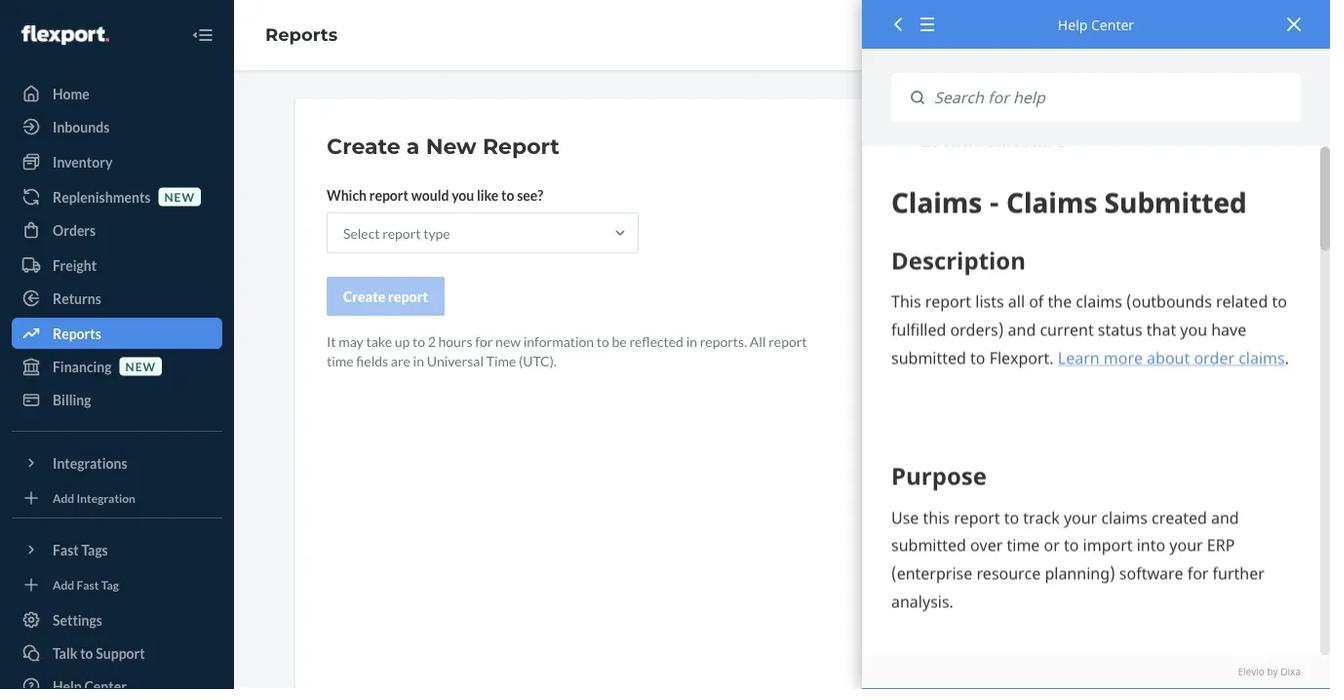 Task type: describe. For each thing, give the bounding box(es) containing it.
(single
[[1128, 619, 1167, 636]]

glossary
[[988, 133, 1067, 154]]

it
[[327, 333, 336, 350]]

- for inbounds - inventory reconciliation
[[983, 356, 987, 372]]

billing for billing - credits report
[[924, 268, 962, 284]]

for
[[475, 333, 493, 350]]

add for add integration
[[53, 491, 74, 505]]

hours
[[439, 333, 473, 350]]

all
[[750, 333, 766, 350]]

add fast tag
[[53, 578, 119, 592]]

integrations
[[53, 455, 127, 472]]

returns
[[53, 290, 101, 307]]

flexport logo image
[[21, 25, 109, 45]]

fields
[[356, 353, 388, 369]]

inventory for inventory - levels today
[[924, 531, 983, 548]]

- for claims - claims submitted
[[967, 312, 972, 328]]

1 vertical spatial fast
[[77, 578, 99, 592]]

which report would you like to see?
[[327, 187, 544, 203]]

these
[[950, 165, 983, 182]]

tags
[[81, 542, 108, 559]]

add integration
[[53, 491, 136, 505]]

billing link
[[12, 384, 222, 416]]

new inside it may take up to 2 hours for new information to be reflected in reports. all report time fields are in universal time (utc).
[[496, 333, 521, 350]]

visit these help center articles to get a description of the report and column details.
[[920, 165, 1237, 201]]

integration
[[77, 491, 136, 505]]

2
[[428, 333, 436, 350]]

inventory for inventory - lot tracking and fefo (all products)
[[924, 575, 983, 592]]

details.
[[1055, 185, 1098, 201]]

report for billing - credits report
[[1018, 268, 1060, 284]]

report for create a new report
[[483, 133, 560, 160]]

by
[[1268, 666, 1279, 679]]

center inside visit these help center articles to get a description of the report and column details.
[[1017, 165, 1059, 182]]

elevio by dixa
[[1238, 666, 1301, 679]]

billing - credits report button
[[920, 255, 1238, 299]]

inbounds - inventory reconciliation
[[924, 356, 1136, 372]]

add fast tag link
[[12, 574, 222, 597]]

1 horizontal spatial report
[[920, 133, 983, 154]]

report for which report would you like to see?
[[369, 187, 409, 203]]

universal
[[427, 353, 484, 369]]

1 horizontal spatial reports link
[[265, 24, 338, 46]]

select report type
[[343, 225, 450, 241]]

shipping
[[990, 487, 1042, 504]]

products)
[[1149, 575, 1206, 592]]

today
[[1032, 531, 1068, 548]]

time
[[327, 353, 354, 369]]

submitted
[[1018, 312, 1080, 328]]

(utc).
[[519, 353, 557, 369]]

and for inventory - lot tracking and fefo (all products)
[[1066, 575, 1088, 592]]

plan
[[1044, 487, 1071, 504]]

1 vertical spatial reconciliation
[[1073, 487, 1158, 504]]

lot for inventory - lot tracking and fefo (all products)
[[993, 575, 1012, 592]]

see?
[[517, 187, 544, 203]]

lot for inventory - lot tracking and fefo (single product)
[[993, 619, 1012, 636]]

report for select report type
[[383, 225, 421, 241]]

- for inventory - lot tracking and fefo (all products)
[[985, 575, 990, 592]]

and inside visit these help center articles to get a description of the report and column details.
[[984, 185, 1006, 201]]

0 horizontal spatial reports link
[[12, 318, 222, 349]]

- for inventory - levels today
[[985, 531, 990, 548]]

elevio by dixa link
[[892, 666, 1301, 680]]

1 vertical spatial reports
[[53, 325, 101, 342]]

to inside visit these help center articles to get a description of the report and column details.
[[1108, 165, 1121, 182]]

are
[[391, 353, 411, 369]]

returns link
[[12, 283, 222, 314]]

talk to support button
[[12, 638, 222, 669]]

visit
[[920, 165, 948, 182]]

inventory - lot tracking and fefo (single product)
[[924, 619, 1167, 655]]

orders link
[[12, 215, 222, 246]]

may
[[339, 333, 364, 350]]

settings
[[53, 612, 102, 629]]

articles
[[1062, 165, 1106, 182]]

1 claims from the left
[[924, 312, 965, 328]]

inventory - lot tracking and fefo (single product) button
[[920, 606, 1238, 669]]

create for create a new report
[[327, 133, 401, 160]]

support
[[96, 645, 145, 662]]

1 horizontal spatial center
[[1092, 15, 1135, 34]]

report inside it may take up to 2 hours for new information to be reflected in reports. all report time fields are in universal time (utc).
[[769, 333, 807, 350]]

information
[[524, 333, 594, 350]]

inbounds - inventory reconciliation button
[[920, 342, 1238, 386]]

inventory - lot tracking and fefo (all products) button
[[920, 562, 1238, 606]]

report glossary
[[920, 133, 1067, 154]]

Search search field
[[925, 73, 1301, 122]]

elevio
[[1238, 666, 1265, 679]]

dixa
[[1281, 666, 1301, 679]]

new
[[426, 133, 477, 160]]

the
[[920, 185, 940, 201]]

credits
[[972, 268, 1016, 284]]

new for financing
[[125, 359, 156, 374]]



Task type: locate. For each thing, give the bounding box(es) containing it.
0 vertical spatial fast
[[53, 542, 79, 559]]

and left column
[[984, 185, 1006, 201]]

claims - claims submitted
[[924, 312, 1080, 328]]

1 horizontal spatial a
[[1145, 165, 1152, 182]]

create for create report
[[343, 288, 386, 305]]

create a new report
[[327, 133, 560, 160]]

0 vertical spatial a
[[407, 133, 420, 160]]

inventory
[[53, 154, 113, 170], [990, 356, 1048, 372], [924, 531, 983, 548], [924, 575, 983, 592], [924, 619, 983, 636]]

new up 'orders' link
[[164, 190, 195, 204]]

inbounds for inbounds - shipping plan reconciliation
[[924, 487, 980, 504]]

add integration link
[[12, 487, 222, 510]]

description
[[1155, 165, 1222, 182]]

tracking down today
[[1015, 575, 1064, 592]]

and
[[984, 185, 1006, 201], [1066, 575, 1088, 592], [1066, 619, 1088, 636]]

1 vertical spatial create
[[343, 288, 386, 305]]

fast left tags
[[53, 542, 79, 559]]

add
[[53, 491, 74, 505], [53, 578, 74, 592]]

- for inbounds - shipping plan reconciliation
[[983, 487, 987, 504]]

report
[[943, 185, 981, 201], [369, 187, 409, 203], [383, 225, 421, 241], [388, 288, 428, 305], [769, 333, 807, 350]]

report up submitted
[[1018, 268, 1060, 284]]

it may take up to 2 hours for new information to be reflected in reports. all report time fields are in universal time (utc).
[[327, 333, 807, 369]]

report right all
[[769, 333, 807, 350]]

to
[[1108, 165, 1121, 182], [502, 187, 515, 203], [413, 333, 425, 350], [597, 333, 610, 350], [80, 645, 93, 662]]

inventory down claims - claims submitted on the right of page
[[990, 356, 1048, 372]]

1 horizontal spatial new
[[164, 190, 195, 204]]

would
[[411, 187, 449, 203]]

2 fefo from the top
[[1091, 619, 1125, 636]]

billing
[[924, 268, 962, 284], [53, 392, 91, 408]]

and down inventory - levels today button
[[1066, 575, 1088, 592]]

talk to support
[[53, 645, 145, 662]]

home
[[53, 85, 90, 102]]

2 vertical spatial new
[[125, 359, 156, 374]]

new up billing link
[[125, 359, 156, 374]]

1 vertical spatial center
[[1017, 165, 1059, 182]]

0 vertical spatial add
[[53, 491, 74, 505]]

fast
[[53, 542, 79, 559], [77, 578, 99, 592]]

new for replenishments
[[164, 190, 195, 204]]

billing - credits report
[[924, 268, 1060, 284]]

in right are
[[413, 353, 424, 369]]

and inside 'inventory - lot tracking and fefo (single product)'
[[1066, 619, 1088, 636]]

2 horizontal spatial new
[[496, 333, 521, 350]]

report left type
[[383, 225, 421, 241]]

new up time
[[496, 333, 521, 350]]

0 vertical spatial tracking
[[1015, 575, 1064, 592]]

financing
[[53, 359, 112, 375]]

add left "integration"
[[53, 491, 74, 505]]

of
[[1225, 165, 1237, 182]]

2 horizontal spatial report
[[1018, 268, 1060, 284]]

integrations button
[[12, 448, 222, 479]]

1 vertical spatial new
[[496, 333, 521, 350]]

orders
[[53, 222, 96, 239]]

1 lot from the top
[[993, 575, 1012, 592]]

(all
[[1128, 575, 1146, 592]]

1 vertical spatial in
[[413, 353, 424, 369]]

- inside 'inventory - lot tracking and fefo (single product)'
[[985, 619, 990, 636]]

0 horizontal spatial report
[[483, 133, 560, 160]]

0 horizontal spatial new
[[125, 359, 156, 374]]

report
[[920, 133, 983, 154], [483, 133, 560, 160], [1018, 268, 1060, 284]]

fefo for (all
[[1091, 575, 1125, 592]]

1 vertical spatial tracking
[[1015, 619, 1064, 636]]

talk
[[53, 645, 78, 662]]

reports link
[[265, 24, 338, 46], [12, 318, 222, 349]]

product)
[[924, 639, 976, 655]]

create report
[[343, 288, 428, 305]]

inventory - levels today
[[924, 531, 1068, 548]]

tracking for (single
[[1015, 619, 1064, 636]]

1 horizontal spatial help
[[1058, 15, 1088, 34]]

fast inside dropdown button
[[53, 542, 79, 559]]

2 claims from the left
[[975, 312, 1015, 328]]

a left 'new'
[[407, 133, 420, 160]]

to left 2
[[413, 333, 425, 350]]

report up up
[[388, 288, 428, 305]]

fefo left (all
[[1091, 575, 1125, 592]]

and down inventory - lot tracking and fefo (all products) button
[[1066, 619, 1088, 636]]

fefo for (single
[[1091, 619, 1125, 636]]

in
[[686, 333, 698, 350], [413, 353, 424, 369]]

lot down inventory - levels today
[[993, 575, 1012, 592]]

billing inside button
[[924, 268, 962, 284]]

fast tags
[[53, 542, 108, 559]]

report up these
[[920, 133, 983, 154]]

fast left tag
[[77, 578, 99, 592]]

column
[[1009, 185, 1053, 201]]

0 vertical spatial center
[[1092, 15, 1135, 34]]

add up settings
[[53, 578, 74, 592]]

tag
[[101, 578, 119, 592]]

inventory link
[[12, 146, 222, 178]]

report up select report type
[[369, 187, 409, 203]]

center up column
[[1017, 165, 1059, 182]]

0 vertical spatial help
[[1058, 15, 1088, 34]]

reports
[[265, 24, 338, 46], [53, 325, 101, 342]]

1 horizontal spatial claims
[[975, 312, 1015, 328]]

1 vertical spatial inbounds
[[924, 356, 980, 372]]

select
[[343, 225, 380, 241]]

create inside create report button
[[343, 288, 386, 305]]

1 horizontal spatial billing
[[924, 268, 962, 284]]

report inside button
[[1018, 268, 1060, 284]]

- inside 'button'
[[967, 312, 972, 328]]

reconciliation up inventory - levels today button
[[1073, 487, 1158, 504]]

to left get
[[1108, 165, 1121, 182]]

tracking
[[1015, 575, 1064, 592], [1015, 619, 1064, 636]]

fefo left (single at the bottom right of the page
[[1091, 619, 1125, 636]]

2 add from the top
[[53, 578, 74, 592]]

time
[[487, 353, 516, 369]]

tracking inside 'inventory - lot tracking and fefo (single product)'
[[1015, 619, 1064, 636]]

inbounds for inbounds - inventory reconciliation
[[924, 356, 980, 372]]

inventory - levels today button
[[920, 518, 1238, 562]]

inbounds - shipping plan reconciliation
[[924, 487, 1158, 504]]

you
[[452, 187, 474, 203]]

inventory up the replenishments
[[53, 154, 113, 170]]

0 horizontal spatial billing
[[53, 392, 91, 408]]

1 vertical spatial lot
[[993, 619, 1012, 636]]

inbounds up inventory - levels today
[[924, 487, 980, 504]]

reconciliation
[[1051, 356, 1136, 372], [1073, 487, 1158, 504]]

inventory left the levels
[[924, 531, 983, 548]]

fefo inside 'inventory - lot tracking and fefo (single product)'
[[1091, 619, 1125, 636]]

0 vertical spatial fefo
[[1091, 575, 1125, 592]]

- for inventory - lot tracking and fefo (single product)
[[985, 619, 990, 636]]

in left reports.
[[686, 333, 698, 350]]

help
[[1058, 15, 1088, 34], [986, 165, 1014, 182]]

freight
[[53, 257, 97, 274]]

center up search search field
[[1092, 15, 1135, 34]]

1 fefo from the top
[[1091, 575, 1125, 592]]

a
[[407, 133, 420, 160], [1145, 165, 1152, 182]]

0 vertical spatial in
[[686, 333, 698, 350]]

0 vertical spatial inbounds
[[53, 119, 110, 135]]

fefo
[[1091, 575, 1125, 592], [1091, 619, 1125, 636]]

a inside visit these help center articles to get a description of the report and column details.
[[1145, 165, 1152, 182]]

create up may
[[343, 288, 386, 305]]

1 vertical spatial reports link
[[12, 318, 222, 349]]

and for inventory - lot tracking and fefo (single product)
[[1066, 619, 1088, 636]]

be
[[612, 333, 627, 350]]

inbounds - shipping plan reconciliation button
[[920, 474, 1238, 518]]

inbounds link
[[12, 111, 222, 142]]

0 horizontal spatial reports
[[53, 325, 101, 342]]

billing for billing
[[53, 392, 91, 408]]

0 vertical spatial new
[[164, 190, 195, 204]]

0 horizontal spatial claims
[[924, 312, 965, 328]]

to inside "button"
[[80, 645, 93, 662]]

1 vertical spatial billing
[[53, 392, 91, 408]]

type
[[424, 225, 450, 241]]

inventory inside 'inventory - lot tracking and fefo (single product)'
[[924, 619, 983, 636]]

help center
[[1058, 15, 1135, 34]]

create
[[327, 133, 401, 160], [343, 288, 386, 305]]

inbounds for inbounds
[[53, 119, 110, 135]]

claims down billing - credits report
[[924, 312, 965, 328]]

1 add from the top
[[53, 491, 74, 505]]

inventory up product) at right
[[924, 619, 983, 636]]

freight link
[[12, 250, 222, 281]]

inventory down inventory - levels today
[[924, 575, 983, 592]]

claims - claims submitted button
[[920, 299, 1238, 342]]

1 vertical spatial fefo
[[1091, 619, 1125, 636]]

levels
[[993, 531, 1030, 548]]

0 horizontal spatial center
[[1017, 165, 1059, 182]]

0 vertical spatial reports link
[[265, 24, 338, 46]]

report down these
[[943, 185, 981, 201]]

inventory for inventory
[[53, 154, 113, 170]]

0 horizontal spatial in
[[413, 353, 424, 369]]

0 vertical spatial reports
[[265, 24, 338, 46]]

reconciliation down claims - claims submitted 'button' at the right
[[1051, 356, 1136, 372]]

to right talk on the left bottom of the page
[[80, 645, 93, 662]]

0 vertical spatial reconciliation
[[1051, 356, 1136, 372]]

like
[[477, 187, 499, 203]]

report inside create report button
[[388, 288, 428, 305]]

1 tracking from the top
[[1015, 575, 1064, 592]]

1 vertical spatial add
[[53, 578, 74, 592]]

to left be
[[597, 333, 610, 350]]

report for create report
[[388, 288, 428, 305]]

to right like
[[502, 187, 515, 203]]

a right get
[[1145, 165, 1152, 182]]

inbounds down home
[[53, 119, 110, 135]]

0 vertical spatial billing
[[924, 268, 962, 284]]

add for add fast tag
[[53, 578, 74, 592]]

help down report glossary
[[986, 165, 1014, 182]]

0 horizontal spatial help
[[986, 165, 1014, 182]]

2 vertical spatial and
[[1066, 619, 1088, 636]]

reflected
[[630, 333, 684, 350]]

reports.
[[700, 333, 747, 350]]

create report button
[[327, 277, 445, 316]]

0 vertical spatial create
[[327, 133, 401, 160]]

1 vertical spatial and
[[1066, 575, 1088, 592]]

report inside visit these help center articles to get a description of the report and column details.
[[943, 185, 981, 201]]

close navigation image
[[191, 23, 215, 47]]

home link
[[12, 78, 222, 109]]

inbounds down claims - claims submitted on the right of page
[[924, 356, 980, 372]]

help up search search field
[[1058, 15, 1088, 34]]

tracking down inventory - lot tracking and fefo (all products)
[[1015, 619, 1064, 636]]

1 vertical spatial a
[[1145, 165, 1152, 182]]

0 vertical spatial lot
[[993, 575, 1012, 592]]

1 horizontal spatial reports
[[265, 24, 338, 46]]

lot inside 'inventory - lot tracking and fefo (single product)'
[[993, 619, 1012, 636]]

get
[[1123, 165, 1143, 182]]

settings link
[[12, 605, 222, 636]]

lot down inventory - lot tracking and fefo (all products)
[[993, 619, 1012, 636]]

inventory for inventory - lot tracking and fefo (single product)
[[924, 619, 983, 636]]

replenishments
[[53, 189, 151, 205]]

billing left credits
[[924, 268, 962, 284]]

1 vertical spatial help
[[986, 165, 1014, 182]]

help inside visit these help center articles to get a description of the report and column details.
[[986, 165, 1014, 182]]

report up see?
[[483, 133, 560, 160]]

take
[[366, 333, 392, 350]]

2 lot from the top
[[993, 619, 1012, 636]]

2 vertical spatial inbounds
[[924, 487, 980, 504]]

0 horizontal spatial a
[[407, 133, 420, 160]]

lot
[[993, 575, 1012, 592], [993, 619, 1012, 636]]

2 tracking from the top
[[1015, 619, 1064, 636]]

create up which
[[327, 133, 401, 160]]

billing down financing
[[53, 392, 91, 408]]

inventory - lot tracking and fefo (all products)
[[924, 575, 1206, 592]]

up
[[395, 333, 410, 350]]

which
[[327, 187, 367, 203]]

0 vertical spatial and
[[984, 185, 1006, 201]]

- for billing - credits report
[[964, 268, 969, 284]]

claims down credits
[[975, 312, 1015, 328]]

tracking for (all
[[1015, 575, 1064, 592]]

1 horizontal spatial in
[[686, 333, 698, 350]]



Task type: vqa. For each thing, say whether or not it's contained in the screenshot.
tracking associated with (all
yes



